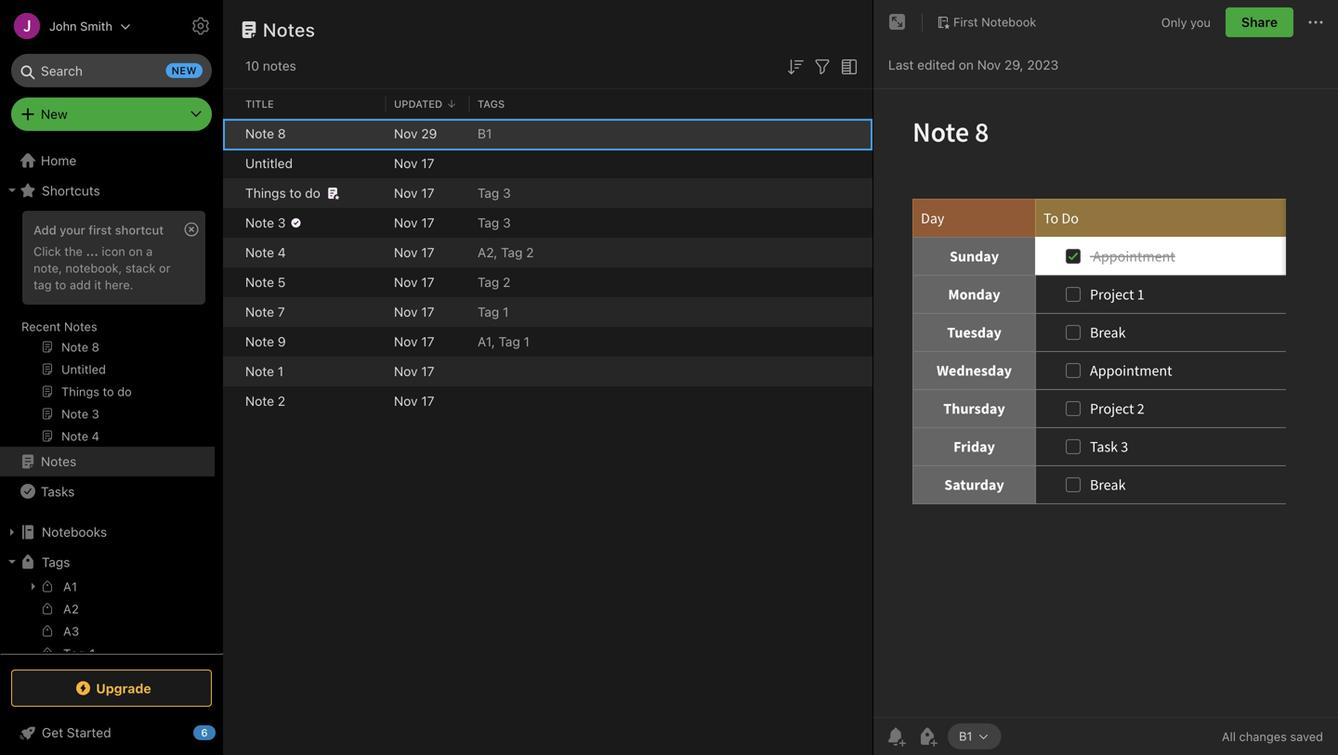 Task type: describe. For each thing, give the bounding box(es) containing it.
here.
[[105, 278, 133, 292]]

0 vertical spatial to
[[289, 185, 301, 201]]

notes
[[263, 58, 296, 73]]

tasks
[[41, 484, 75, 499]]

1 inside tag 1 'link'
[[89, 647, 95, 661]]

share
[[1241, 14, 1278, 30]]

icon
[[102, 244, 125, 258]]

More actions field
[[1305, 7, 1327, 37]]

expand note image
[[887, 11, 909, 33]]

note,
[[33, 261, 62, 275]]

note 5
[[245, 275, 286, 290]]

6
[[201, 727, 208, 739]]

17 for note 4
[[421, 245, 434, 260]]

tags button
[[0, 547, 215, 577]]

note 3
[[245, 215, 286, 230]]

cell for note 8
[[223, 119, 238, 149]]

note 8
[[245, 126, 286, 141]]

a2,
[[478, 245, 498, 260]]

note for note 7
[[245, 304, 274, 320]]

get started
[[42, 725, 111, 741]]

9 nov 17 from the top
[[394, 394, 434, 409]]

3 17 from the top
[[421, 215, 434, 230]]

click the ...
[[33, 244, 98, 258]]

all
[[1222, 730, 1236, 744]]

expand tags image
[[5, 555, 20, 570]]

click to collapse image
[[216, 721, 230, 743]]

add your first shortcut
[[33, 223, 164, 237]]

nov inside the note window element
[[977, 57, 1001, 72]]

17 for note 9
[[421, 334, 434, 349]]

started
[[67, 725, 111, 741]]

recent notes
[[21, 320, 97, 334]]

to inside icon on a note, notebook, stack or tag to add it here.
[[55, 278, 66, 292]]

a2
[[63, 602, 79, 616]]

tag 2
[[478, 275, 510, 290]]

note for note 2
[[245, 394, 274, 409]]

shortcut
[[115, 223, 164, 237]]

john smith
[[49, 19, 112, 33]]

2 for tag 2
[[503, 275, 510, 290]]

changes
[[1239, 730, 1287, 744]]

Search text field
[[24, 54, 199, 87]]

note 1
[[245, 364, 284, 379]]

group for tags
[[0, 576, 215, 741]]

shortcuts button
[[0, 176, 215, 205]]

Help and Learning task checklist field
[[0, 718, 223, 748]]

...
[[86, 244, 98, 258]]

Account field
[[0, 7, 131, 45]]

a1
[[63, 580, 78, 594]]

notebook
[[981, 15, 1036, 29]]

b1 inside b1 button
[[959, 730, 972, 744]]

first notebook button
[[930, 9, 1043, 35]]

first notebook
[[953, 15, 1036, 29]]

shortcuts
[[42, 183, 100, 198]]

row group containing note 8
[[223, 119, 873, 416]]

0 vertical spatial 2
[[526, 245, 534, 260]]

add a reminder image
[[885, 726, 907, 748]]

tag 3 for note 3
[[478, 215, 511, 230]]

new
[[41, 106, 68, 122]]

17 for untitled
[[421, 156, 434, 171]]

last edited on nov 29, 2023
[[888, 57, 1059, 72]]

add
[[70, 278, 91, 292]]

click
[[33, 244, 61, 258]]

2023
[[1027, 57, 1059, 72]]

note for note 9
[[245, 334, 274, 349]]

9
[[278, 334, 286, 349]]

3 for note 3
[[503, 215, 511, 230]]

a
[[146, 244, 153, 258]]

note window element
[[874, 0, 1338, 756]]

share button
[[1226, 7, 1294, 37]]

1 right the a1,
[[524, 334, 530, 349]]

untitled
[[245, 156, 293, 171]]

home
[[41, 153, 76, 168]]

all changes saved
[[1222, 730, 1323, 744]]

nov 17 for note 7
[[394, 304, 434, 320]]

note 7
[[245, 304, 285, 320]]

nov 17 for note 9
[[394, 334, 434, 349]]

Sort options field
[[784, 54, 807, 78]]

recent
[[21, 320, 61, 334]]

tag 3 for things to do
[[478, 185, 511, 201]]

cell for untitled
[[223, 149, 238, 178]]

only
[[1161, 15, 1187, 29]]

add tag image
[[916, 726, 939, 748]]

expand notebooks image
[[5, 525, 20, 540]]

notebook,
[[65, 261, 122, 275]]

a3 link
[[0, 622, 215, 644]]

only you
[[1161, 15, 1211, 29]]

B1 Tag actions field
[[972, 730, 990, 743]]

get
[[42, 725, 63, 741]]

1 up a1, tag 1
[[503, 304, 509, 320]]

0 vertical spatial notes
[[263, 19, 315, 40]]

on inside icon on a note, notebook, stack or tag to add it here.
[[129, 244, 143, 258]]

your
[[60, 223, 85, 237]]

nov 17 for note 4
[[394, 245, 434, 260]]

2 nov 17 from the top
[[394, 185, 434, 201]]

7
[[278, 304, 285, 320]]

nov 17 for note 1
[[394, 364, 434, 379]]

tag inside 'link'
[[63, 647, 86, 661]]

cell for note 1
[[223, 357, 238, 387]]

a1,
[[478, 334, 495, 349]]

notebooks
[[42, 525, 107, 540]]

17 for note 1
[[421, 364, 434, 379]]

it
[[94, 278, 101, 292]]

note for note 5
[[245, 275, 274, 290]]

new button
[[11, 98, 212, 131]]



Task type: locate. For each thing, give the bounding box(es) containing it.
group
[[0, 205, 215, 454], [0, 576, 215, 741]]

updated
[[394, 98, 442, 110]]

smith
[[80, 19, 112, 33]]

notes right recent
[[64, 320, 97, 334]]

on
[[959, 57, 974, 72], [129, 244, 143, 258]]

3 nov 17 from the top
[[394, 215, 434, 230]]

1 note from the top
[[245, 126, 274, 141]]

9 17 from the top
[[421, 394, 434, 409]]

2 note from the top
[[245, 215, 274, 230]]

saved
[[1290, 730, 1323, 744]]

5
[[278, 275, 286, 290]]

tags up a1
[[42, 555, 70, 570]]

things to do
[[245, 185, 320, 201]]

1 vertical spatial 2
[[503, 275, 510, 290]]

group containing a1
[[0, 576, 215, 741]]

note for note 4
[[245, 245, 274, 260]]

new search field
[[24, 54, 203, 87]]

tag 1 inside 'link'
[[63, 647, 95, 661]]

nov 17
[[394, 156, 434, 171], [394, 185, 434, 201], [394, 215, 434, 230], [394, 245, 434, 260], [394, 275, 434, 290], [394, 304, 434, 320], [394, 334, 434, 349], [394, 364, 434, 379], [394, 394, 434, 409]]

7 nov 17 from the top
[[394, 334, 434, 349]]

1 vertical spatial notes
[[64, 320, 97, 334]]

8 17 from the top
[[421, 364, 434, 379]]

1 horizontal spatial b1
[[959, 730, 972, 744]]

tag 1 down the a3
[[63, 647, 95, 661]]

cell for note 9
[[223, 327, 238, 357]]

2 vertical spatial notes
[[41, 454, 76, 469]]

tags inside button
[[42, 555, 70, 570]]

tags right updated
[[478, 98, 505, 110]]

note for note 3
[[245, 215, 274, 230]]

note left 4
[[245, 245, 274, 260]]

title
[[245, 98, 274, 110]]

1 down a3 link
[[89, 647, 95, 661]]

4 nov 17 from the top
[[394, 245, 434, 260]]

Note Editor text field
[[874, 89, 1338, 717]]

2 down note 1
[[278, 394, 285, 409]]

1 vertical spatial b1
[[959, 730, 972, 744]]

1 vertical spatial group
[[0, 576, 215, 741]]

0 vertical spatial tag 3
[[478, 185, 511, 201]]

add filters image
[[811, 56, 834, 78]]

2 tag 3 from the top
[[478, 215, 511, 230]]

1 tag 3 from the top
[[478, 185, 511, 201]]

17 for note 5
[[421, 275, 434, 290]]

3 for things to do
[[503, 185, 511, 201]]

note for note 1
[[245, 364, 274, 379]]

notebooks link
[[0, 518, 215, 547]]

1 17 from the top
[[421, 156, 434, 171]]

note down 'things'
[[245, 215, 274, 230]]

new
[[172, 65, 197, 77]]

0 horizontal spatial tag 1
[[63, 647, 95, 661]]

stack
[[125, 261, 156, 275]]

1 horizontal spatial tag 1
[[478, 304, 509, 320]]

1 horizontal spatial to
[[289, 185, 301, 201]]

5 nov 17 from the top
[[394, 275, 434, 290]]

cell for note 4
[[223, 238, 238, 268]]

tag 1 link
[[0, 644, 215, 666]]

to right 'tag'
[[55, 278, 66, 292]]

7 17 from the top
[[421, 334, 434, 349]]

2 group from the top
[[0, 576, 215, 741]]

1 down 9
[[278, 364, 284, 379]]

0 vertical spatial tag 1
[[478, 304, 509, 320]]

10
[[245, 58, 259, 73]]

tag 1 down tag 2
[[478, 304, 509, 320]]

29
[[421, 126, 437, 141]]

0 horizontal spatial on
[[129, 244, 143, 258]]

0 horizontal spatial 2
[[278, 394, 285, 409]]

17
[[421, 156, 434, 171], [421, 185, 434, 201], [421, 215, 434, 230], [421, 245, 434, 260], [421, 275, 434, 290], [421, 304, 434, 320], [421, 334, 434, 349], [421, 364, 434, 379], [421, 394, 434, 409]]

note left the 7
[[245, 304, 274, 320]]

group for shortcuts
[[0, 205, 215, 454]]

1 vertical spatial tag 1
[[63, 647, 95, 661]]

note
[[245, 126, 274, 141], [245, 215, 274, 230], [245, 245, 274, 260], [245, 275, 274, 290], [245, 304, 274, 320], [245, 334, 274, 349], [245, 364, 274, 379], [245, 394, 274, 409]]

to left 'do'
[[289, 185, 301, 201]]

5 note from the top
[[245, 304, 274, 320]]

b1 button
[[948, 724, 1001, 750]]

6 note from the top
[[245, 334, 274, 349]]

note left 5
[[245, 275, 274, 290]]

upgrade
[[96, 681, 151, 696]]

a1, tag 1
[[478, 334, 530, 349]]

settings image
[[190, 15, 212, 37]]

2 horizontal spatial 2
[[526, 245, 534, 260]]

notes up notes
[[263, 19, 315, 40]]

the
[[64, 244, 83, 258]]

nov 29
[[394, 126, 437, 141]]

a1 link
[[0, 576, 215, 599]]

note down note 1
[[245, 394, 274, 409]]

2 for note 2
[[278, 394, 285, 409]]

nov 17 for untitled
[[394, 156, 434, 171]]

10 notes
[[245, 58, 296, 73]]

0 horizontal spatial to
[[55, 278, 66, 292]]

note 4
[[245, 245, 286, 260]]

note up note 2
[[245, 364, 274, 379]]

1 group from the top
[[0, 205, 215, 454]]

1 nov 17 from the top
[[394, 156, 434, 171]]

row group
[[223, 119, 873, 416]]

b1 right add tag icon
[[959, 730, 972, 744]]

8 note from the top
[[245, 394, 274, 409]]

edited
[[917, 57, 955, 72]]

icon on a note, notebook, stack or tag to add it here.
[[33, 244, 171, 292]]

1 horizontal spatial 2
[[503, 275, 510, 290]]

2 17 from the top
[[421, 185, 434, 201]]

note 2
[[245, 394, 285, 409]]

1
[[503, 304, 509, 320], [524, 334, 530, 349], [278, 364, 284, 379], [89, 647, 95, 661]]

tag 1
[[478, 304, 509, 320], [63, 647, 95, 661]]

2 down the a2, tag 2
[[503, 275, 510, 290]]

you
[[1190, 15, 1211, 29]]

or
[[159, 261, 171, 275]]

tags
[[478, 98, 505, 110], [42, 555, 70, 570]]

1 vertical spatial to
[[55, 278, 66, 292]]

cell for note 7
[[223, 297, 238, 327]]

to
[[289, 185, 301, 201], [55, 278, 66, 292]]

2 right a2,
[[526, 245, 534, 260]]

a2 link
[[0, 599, 215, 622]]

5 17 from the top
[[421, 275, 434, 290]]

1 horizontal spatial tags
[[478, 98, 505, 110]]

a2, tag 2
[[478, 245, 534, 260]]

do
[[305, 185, 320, 201]]

things
[[245, 185, 286, 201]]

tree containing home
[[0, 146, 223, 756]]

3 note from the top
[[245, 245, 274, 260]]

note 9
[[245, 334, 286, 349]]

first
[[89, 223, 112, 237]]

1 vertical spatial tag 3
[[478, 215, 511, 230]]

tag
[[478, 185, 499, 201], [478, 215, 499, 230], [501, 245, 523, 260], [478, 275, 499, 290], [478, 304, 499, 320], [499, 334, 520, 349], [63, 647, 86, 661]]

on left a
[[129, 244, 143, 258]]

note left 8
[[245, 126, 274, 141]]

a3
[[63, 624, 79, 638]]

on right edited
[[959, 57, 974, 72]]

1 horizontal spatial on
[[959, 57, 974, 72]]

nov
[[977, 57, 1001, 72], [394, 126, 418, 141], [394, 156, 418, 171], [394, 185, 418, 201], [394, 215, 418, 230], [394, 245, 418, 260], [394, 275, 418, 290], [394, 304, 418, 320], [394, 334, 418, 349], [394, 364, 418, 379], [394, 394, 418, 409]]

cell for note 5
[[223, 268, 238, 297]]

0 horizontal spatial tags
[[42, 555, 70, 570]]

tree
[[0, 146, 223, 756]]

Add filters field
[[811, 54, 834, 78]]

0 horizontal spatial b1
[[478, 126, 492, 141]]

6 17 from the top
[[421, 304, 434, 320]]

0 vertical spatial on
[[959, 57, 974, 72]]

note for note 8
[[245, 126, 274, 141]]

17 for note 7
[[421, 304, 434, 320]]

last
[[888, 57, 914, 72]]

notes link
[[0, 447, 215, 477]]

2 vertical spatial 2
[[278, 394, 285, 409]]

tag 3
[[478, 185, 511, 201], [478, 215, 511, 230]]

8 nov 17 from the top
[[394, 364, 434, 379]]

0 vertical spatial group
[[0, 205, 215, 454]]

cell
[[223, 119, 238, 149], [223, 149, 238, 178], [223, 178, 238, 208], [223, 208, 238, 238], [223, 238, 238, 268], [223, 268, 238, 297], [223, 297, 238, 327], [223, 327, 238, 357], [223, 357, 238, 387], [470, 387, 873, 416]]

0 vertical spatial b1
[[478, 126, 492, 141]]

more actions image
[[1305, 11, 1327, 33]]

4 17 from the top
[[421, 245, 434, 260]]

home link
[[0, 146, 223, 176]]

29,
[[1005, 57, 1024, 72]]

6 nov 17 from the top
[[394, 304, 434, 320]]

group containing add your first shortcut
[[0, 205, 215, 454]]

tag
[[33, 278, 52, 292]]

notes up tasks
[[41, 454, 76, 469]]

1 vertical spatial tags
[[42, 555, 70, 570]]

4 note from the top
[[245, 275, 274, 290]]

7 note from the top
[[245, 364, 274, 379]]

0 vertical spatial tags
[[478, 98, 505, 110]]

john
[[49, 19, 77, 33]]

4
[[278, 245, 286, 260]]

add
[[33, 223, 56, 237]]

notes
[[263, 19, 315, 40], [64, 320, 97, 334], [41, 454, 76, 469]]

nov 17 for note 5
[[394, 275, 434, 290]]

note left 9
[[245, 334, 274, 349]]

b1 right 29
[[478, 126, 492, 141]]

on inside the note window element
[[959, 57, 974, 72]]

first
[[953, 15, 978, 29]]

tasks button
[[0, 477, 215, 506]]

upgrade button
[[11, 670, 212, 707]]

View options field
[[834, 54, 861, 78]]

1 vertical spatial on
[[129, 244, 143, 258]]

3
[[503, 185, 511, 201], [278, 215, 286, 230], [503, 215, 511, 230]]

8
[[278, 126, 286, 141]]

b1
[[478, 126, 492, 141], [959, 730, 972, 744]]



Task type: vqa. For each thing, say whether or not it's contained in the screenshot.


